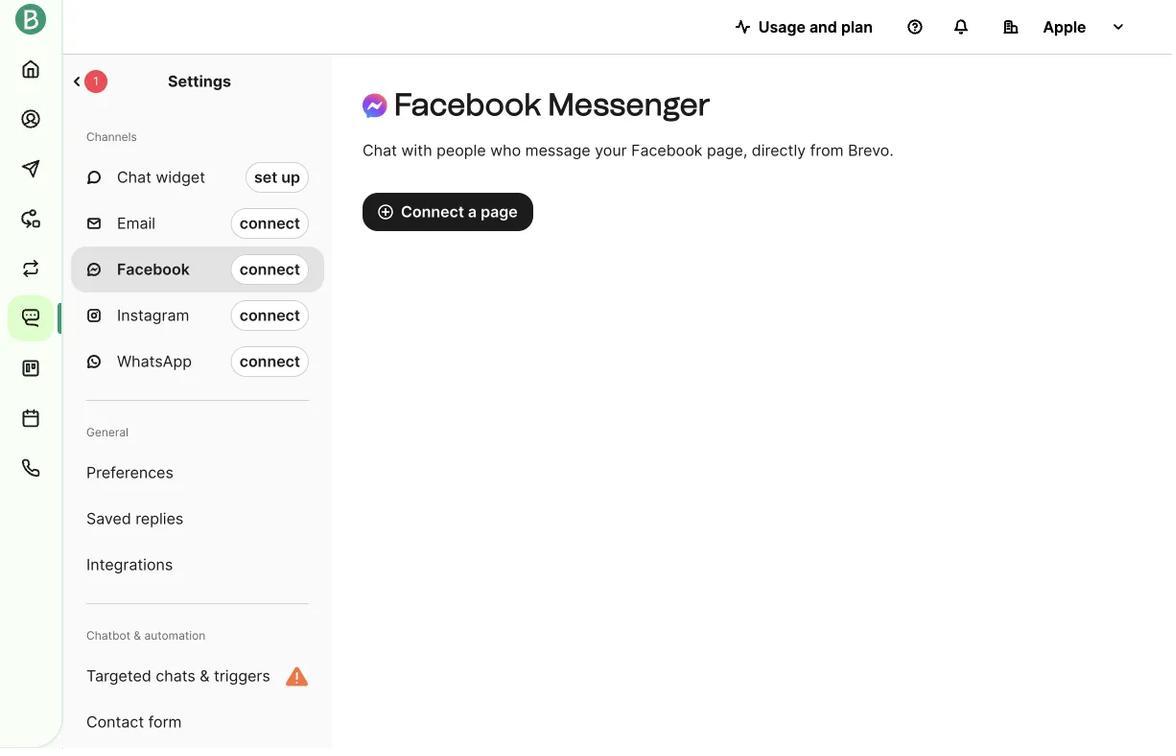 Task type: vqa. For each thing, say whether or not it's contained in the screenshot.
Search
no



Task type: locate. For each thing, give the bounding box(es) containing it.
chat for chat widget
[[117, 168, 152, 187]]

1
[[93, 74, 99, 88]]

facebook
[[394, 86, 541, 123], [632, 141, 703, 160], [117, 260, 190, 279]]

message
[[526, 141, 591, 160]]

usage and plan button
[[721, 8, 889, 46]]

set up
[[254, 168, 300, 187]]

4 connect from the top
[[240, 352, 300, 371]]

chat with people who message your facebook page, directly from brevo.
[[363, 141, 894, 160]]

0 horizontal spatial &
[[134, 629, 141, 643]]

2 connect from the top
[[240, 260, 300, 279]]

connect for email
[[240, 214, 300, 233]]

chat
[[363, 141, 397, 160], [117, 168, 152, 187]]

messenger
[[548, 86, 711, 123]]

connect a page link
[[363, 193, 533, 231]]

saved
[[86, 510, 131, 528]]

chat left with
[[363, 141, 397, 160]]

chat for chat with people who message your facebook page, directly from brevo.
[[363, 141, 397, 160]]

saved replies link
[[71, 496, 324, 542]]

0 horizontal spatial chat
[[117, 168, 152, 187]]

connect
[[240, 214, 300, 233], [240, 260, 300, 279], [240, 306, 300, 325], [240, 352, 300, 371]]

connect for facebook
[[240, 260, 300, 279]]

facebook up instagram
[[117, 260, 190, 279]]

general
[[86, 426, 129, 440]]

connect
[[401, 203, 464, 221]]

1 horizontal spatial &
[[200, 667, 210, 686]]

2 vertical spatial facebook
[[117, 260, 190, 279]]

from
[[811, 141, 844, 160]]

targeted
[[86, 667, 151, 686]]

brevo.
[[849, 141, 894, 160]]

0 vertical spatial chat
[[363, 141, 397, 160]]

a
[[468, 203, 477, 221]]

1 connect from the top
[[240, 214, 300, 233]]

1 button
[[54, 55, 123, 108]]

your
[[595, 141, 627, 160]]

replies
[[136, 510, 184, 528]]

form
[[148, 713, 182, 732]]

usage
[[759, 17, 806, 36]]

channels
[[86, 130, 137, 144]]

settings
[[168, 72, 231, 91]]

connect for instagram
[[240, 306, 300, 325]]

instagram
[[117, 306, 189, 325]]

who
[[491, 141, 521, 160]]

and
[[810, 17, 838, 36]]

1 vertical spatial facebook
[[632, 141, 703, 160]]

0 vertical spatial facebook
[[394, 86, 541, 123]]

chats
[[156, 667, 196, 686]]

0 horizontal spatial facebook
[[117, 260, 190, 279]]

preferences link
[[71, 450, 324, 496]]

apple
[[1044, 17, 1087, 36]]

usage and plan
[[759, 17, 873, 36]]

facebook right your
[[632, 141, 703, 160]]

chatbot
[[86, 629, 131, 643]]

1 horizontal spatial facebook
[[394, 86, 541, 123]]

chat up the email
[[117, 168, 152, 187]]

0 vertical spatial &
[[134, 629, 141, 643]]

& right the chats
[[200, 667, 210, 686]]

1 vertical spatial chat
[[117, 168, 152, 187]]

1 horizontal spatial chat
[[363, 141, 397, 160]]

directly
[[752, 141, 806, 160]]

contact form
[[86, 713, 182, 732]]

set
[[254, 168, 278, 187]]

facebook up 'people'
[[394, 86, 541, 123]]

& right the chatbot on the bottom left of page
[[134, 629, 141, 643]]

&
[[134, 629, 141, 643], [200, 667, 210, 686]]

email
[[117, 214, 156, 233]]

saved replies
[[86, 510, 184, 528]]

plan
[[842, 17, 873, 36]]

1 vertical spatial &
[[200, 667, 210, 686]]

2 horizontal spatial facebook
[[632, 141, 703, 160]]

3 connect from the top
[[240, 306, 300, 325]]



Task type: describe. For each thing, give the bounding box(es) containing it.
automation
[[144, 629, 206, 643]]

up
[[281, 168, 300, 187]]

integrations link
[[71, 542, 324, 588]]

connect for whatsapp
[[240, 352, 300, 371]]

facebook image
[[363, 94, 387, 118]]

targeted chats & triggers link
[[71, 654, 324, 700]]

facebook messenger
[[394, 86, 711, 123]]

contact form link
[[71, 700, 324, 746]]

page,
[[707, 141, 748, 160]]

preferences
[[86, 464, 174, 482]]

facebook for facebook messenger
[[394, 86, 541, 123]]

with
[[402, 141, 433, 160]]

people
[[437, 141, 486, 160]]

widget
[[156, 168, 205, 187]]

targeted chats & triggers
[[86, 667, 270, 686]]

chat widget
[[117, 168, 205, 187]]

contact
[[86, 713, 144, 732]]

triggers
[[214, 667, 270, 686]]

chatbot & automation
[[86, 629, 206, 643]]

facebook for facebook
[[117, 260, 190, 279]]

apple button
[[989, 8, 1142, 46]]

connect a page
[[401, 203, 518, 221]]

page
[[481, 203, 518, 221]]

integrations
[[86, 556, 173, 574]]

whatsapp
[[117, 352, 192, 371]]



